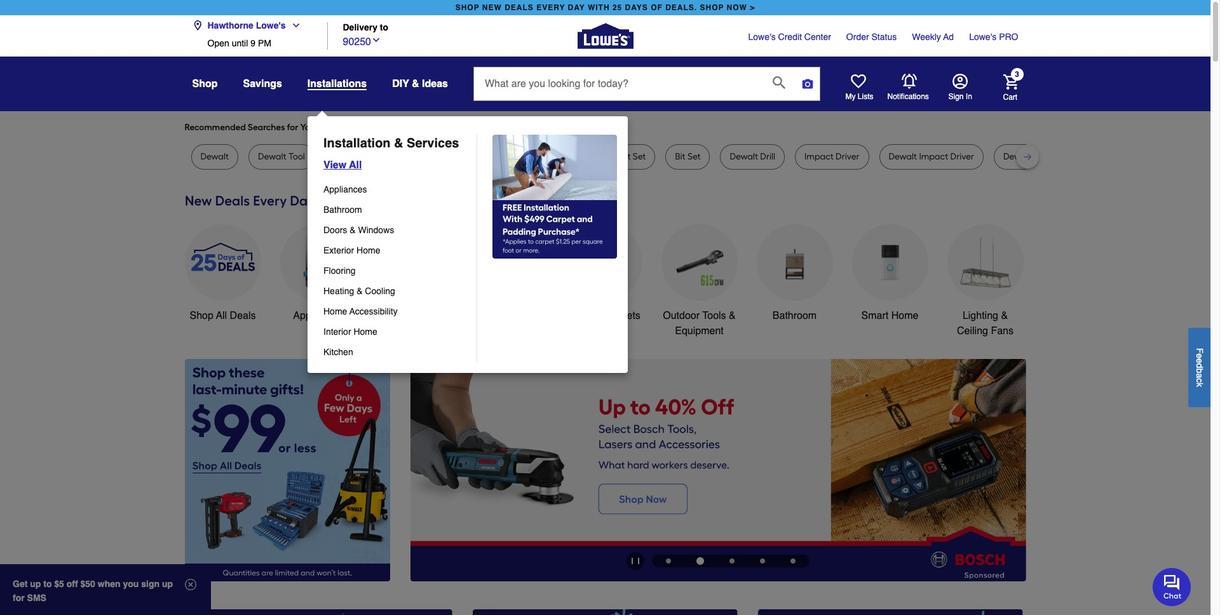 Task type: vqa. For each thing, say whether or not it's contained in the screenshot.
Shop All Deals
yes



Task type: locate. For each thing, give the bounding box(es) containing it.
home right smart
[[891, 310, 918, 321]]

1 horizontal spatial kitchen
[[568, 310, 601, 321]]

for
[[287, 122, 298, 133], [13, 593, 25, 603]]

0 vertical spatial bathroom
[[323, 205, 362, 215]]

1 vertical spatial shop
[[190, 310, 213, 321]]

order status
[[846, 32, 897, 42]]

sms
[[27, 593, 46, 603]]

smart home link
[[852, 224, 928, 323]]

shop all deals link
[[185, 224, 261, 323]]

0 vertical spatial bathroom link
[[323, 200, 468, 220]]

0 vertical spatial appliances link
[[323, 179, 468, 200]]

dewalt down recommended
[[200, 151, 229, 162]]

3 driver from the left
[[950, 151, 974, 162]]

get up to 2 free select tools or batteries when you buy 1 with select purchases. image
[[187, 609, 452, 615]]

2 set from the left
[[633, 151, 646, 162]]

1 horizontal spatial driver
[[836, 151, 859, 162]]

0 horizontal spatial kitchen
[[323, 347, 353, 357]]

0 horizontal spatial lowe's
[[256, 20, 286, 31]]

for inside the get up to $5 off $50 when you sign up for sms
[[13, 593, 25, 603]]

e
[[1195, 353, 1205, 358], [1195, 358, 1205, 363]]

dewalt for dewalt drill bit
[[334, 151, 362, 162]]

bit
[[382, 151, 392, 162], [452, 151, 462, 162], [564, 151, 574, 162], [620, 151, 631, 162], [675, 151, 685, 162], [1051, 151, 1061, 162]]

shop left now
[[700, 3, 724, 12]]

heating & cooling
[[323, 286, 395, 296]]

1 vertical spatial kitchen
[[323, 347, 353, 357]]

0 vertical spatial appliances
[[323, 184, 367, 194]]

2 driver from the left
[[836, 151, 859, 162]]

1 drill from the left
[[365, 151, 380, 162]]

dewalt down cart
[[1003, 151, 1032, 162]]

1 bit from the left
[[382, 151, 392, 162]]

0 horizontal spatial to
[[43, 579, 52, 589]]

& for cooling
[[357, 286, 363, 296]]

lighting & ceiling fans link
[[947, 224, 1023, 339]]

1 horizontal spatial all
[[349, 159, 362, 171]]

0 vertical spatial chevron down image
[[286, 20, 301, 31]]

order status link
[[846, 31, 897, 43]]

& for windows
[[350, 225, 356, 235]]

1 vertical spatial appliances link
[[280, 224, 356, 323]]

& right doors
[[350, 225, 356, 235]]

7 dewalt from the left
[[1003, 151, 1032, 162]]

2 shop from the left
[[700, 3, 724, 12]]

all
[[349, 159, 362, 171], [216, 310, 227, 321]]

delivery
[[343, 23, 377, 33]]

& right outdoor
[[729, 310, 736, 321]]

& inside lighting & ceiling fans
[[1001, 310, 1008, 321]]

dewalt for dewalt tool
[[258, 151, 286, 162]]

shop
[[192, 78, 218, 90], [190, 310, 213, 321]]

1 dewalt from the left
[[200, 151, 229, 162]]

to left $5
[[43, 579, 52, 589]]

dewalt down services
[[421, 151, 450, 162]]

all for view
[[349, 159, 362, 171]]

3 drill from the left
[[760, 151, 775, 162]]

0 vertical spatial all
[[349, 159, 362, 171]]

1 horizontal spatial shop
[[700, 3, 724, 12]]

1 vertical spatial chevron down image
[[371, 35, 381, 45]]

ceiling
[[957, 325, 988, 337]]

0 horizontal spatial up
[[30, 579, 41, 589]]

open
[[207, 38, 229, 48]]

0 horizontal spatial chevron down image
[[286, 20, 301, 31]]

4 drill from the left
[[1034, 151, 1049, 162]]

tools up interior home link
[[401, 310, 425, 321]]

savings button
[[243, 72, 282, 95]]

dewalt down the notifications
[[889, 151, 917, 162]]

sign in
[[948, 92, 972, 101]]

recommended searches for you
[[185, 122, 315, 133]]

3
[[1015, 70, 1019, 79]]

1 horizontal spatial bathroom
[[773, 310, 817, 321]]

set
[[464, 151, 477, 162], [633, 151, 646, 162], [687, 151, 701, 162], [1063, 151, 1076, 162]]

0 horizontal spatial shop
[[455, 3, 480, 12]]

kitchen for kitchen faucets
[[568, 310, 601, 321]]

0 horizontal spatial all
[[216, 310, 227, 321]]

until
[[232, 38, 248, 48]]

diy & ideas
[[392, 78, 448, 90]]

drill for dewalt drill
[[760, 151, 775, 162]]

2 impact from the left
[[804, 151, 834, 162]]

2 e from the top
[[1195, 358, 1205, 363]]

ideas
[[422, 78, 448, 90]]

shop left 'new'
[[455, 3, 480, 12]]

day
[[568, 3, 585, 12]]

driver
[[538, 151, 561, 162], [836, 151, 859, 162], [950, 151, 974, 162]]

driver down recommended searches for you heading
[[538, 151, 561, 162]]

dewalt for dewalt drill bit set
[[1003, 151, 1032, 162]]

of
[[651, 3, 663, 12]]

1 horizontal spatial tools
[[702, 310, 726, 321]]

1 vertical spatial for
[[13, 593, 25, 603]]

get up to $5 off $50 when you sign up for sms
[[13, 579, 173, 603]]

arrow right image
[[1002, 470, 1015, 483]]

chevron down image inside hawthorne lowe's 'button'
[[286, 20, 301, 31]]

appliances up interior
[[293, 310, 343, 321]]

e up 'b'
[[1195, 358, 1205, 363]]

smart home
[[861, 310, 918, 321]]

1 impact from the left
[[506, 151, 536, 162]]

all right view on the top left of the page
[[349, 159, 362, 171]]

home up interior
[[323, 306, 347, 316]]

scroll to item #4 image
[[747, 558, 778, 564]]

& right diy
[[412, 78, 419, 90]]

0 vertical spatial to
[[380, 23, 388, 33]]

kitchen down interior
[[323, 347, 353, 357]]

1 horizontal spatial lowe's
[[748, 32, 776, 42]]

& inside button
[[412, 78, 419, 90]]

2 horizontal spatial impact
[[919, 151, 948, 162]]

dewalt
[[200, 151, 229, 162], [258, 151, 286, 162], [334, 151, 362, 162], [421, 151, 450, 162], [730, 151, 758, 162], [889, 151, 917, 162], [1003, 151, 1032, 162]]

1 vertical spatial to
[[43, 579, 52, 589]]

lighting & ceiling fans
[[957, 310, 1013, 337]]

0 vertical spatial kitchen
[[568, 310, 601, 321]]

0 horizontal spatial for
[[13, 593, 25, 603]]

up
[[30, 579, 41, 589], [162, 579, 173, 589]]

shop
[[455, 3, 480, 12], [700, 3, 724, 12]]

home down home accessibility
[[354, 327, 377, 337]]

dewalt drill bit
[[334, 151, 392, 162]]

driver down my
[[836, 151, 859, 162]]

kitchen faucets link
[[566, 224, 642, 323]]

to right delivery
[[380, 23, 388, 33]]

tools
[[401, 310, 425, 321], [702, 310, 726, 321]]

for down get
[[13, 593, 25, 603]]

drill for dewalt drill bit set
[[1034, 151, 1049, 162]]

lowe's pro
[[969, 32, 1018, 42]]

& left services
[[394, 136, 403, 151]]

$5
[[54, 579, 64, 589]]

1 horizontal spatial up
[[162, 579, 173, 589]]

lowe's left pro
[[969, 32, 997, 42]]

chat invite button image
[[1153, 567, 1191, 606]]

view
[[323, 159, 346, 171]]

home down windows
[[357, 245, 380, 255]]

0 horizontal spatial bathroom link
[[323, 200, 468, 220]]

4 dewalt from the left
[[421, 151, 450, 162]]

dewalt for dewalt impact driver
[[889, 151, 917, 162]]

up to 30 percent off select grills and accessories. image
[[758, 609, 1023, 615]]

driver for impact driver bit
[[538, 151, 561, 162]]

new deals every day during 25 days of deals image
[[185, 190, 1026, 211]]

for inside recommended searches for you heading
[[287, 122, 298, 133]]

tools up equipment
[[702, 310, 726, 321]]

0 vertical spatial for
[[287, 122, 298, 133]]

driver down sign in
[[950, 151, 974, 162]]

& up home accessibility
[[357, 286, 363, 296]]

lowe's home improvement cart image
[[1003, 74, 1018, 89]]

home
[[357, 245, 380, 255], [323, 306, 347, 316], [891, 310, 918, 321], [354, 327, 377, 337]]

lowe's up pm
[[256, 20, 286, 31]]

dewalt left tool
[[258, 151, 286, 162]]

shop left deals
[[190, 310, 213, 321]]

2 dewalt from the left
[[258, 151, 286, 162]]

2 horizontal spatial lowe's
[[969, 32, 997, 42]]

e up d
[[1195, 353, 1205, 358]]

0 horizontal spatial tools
[[401, 310, 425, 321]]

4 set from the left
[[1063, 151, 1076, 162]]

0 horizontal spatial impact
[[506, 151, 536, 162]]

smart
[[861, 310, 889, 321]]

for left the you
[[287, 122, 298, 133]]

recommended
[[185, 122, 246, 133]]

view all
[[323, 159, 362, 171]]

b
[[1195, 368, 1205, 373]]

home for exterior home
[[357, 245, 380, 255]]

services
[[407, 136, 459, 151]]

3 dewalt from the left
[[334, 151, 362, 162]]

0 vertical spatial shop
[[192, 78, 218, 90]]

1 tools from the left
[[401, 310, 425, 321]]

25
[[612, 3, 622, 12]]

up right sign
[[162, 579, 173, 589]]

home for interior home
[[354, 327, 377, 337]]

2 horizontal spatial driver
[[950, 151, 974, 162]]

dewalt for dewalt drill
[[730, 151, 758, 162]]

up up sms
[[30, 579, 41, 589]]

impact for impact driver bit
[[506, 151, 536, 162]]

2 tools from the left
[[702, 310, 726, 321]]

credit
[[778, 32, 802, 42]]

lowe's left the 'credit'
[[748, 32, 776, 42]]

status
[[872, 32, 897, 42]]

3 bit from the left
[[564, 151, 574, 162]]

shop for shop
[[192, 78, 218, 90]]

dewalt down installation
[[334, 151, 362, 162]]

notifications
[[887, 92, 929, 101]]

f
[[1195, 348, 1205, 353]]

1 vertical spatial bathroom
[[773, 310, 817, 321]]

1 vertical spatial bathroom link
[[756, 224, 833, 323]]

&
[[412, 78, 419, 90], [394, 136, 403, 151], [350, 225, 356, 235], [357, 286, 363, 296], [729, 310, 736, 321], [1001, 310, 1008, 321]]

kitchen faucets
[[568, 310, 640, 321]]

appliances down view all
[[323, 184, 367, 194]]

diy & ideas button
[[392, 72, 448, 95]]

lowe's for lowe's pro
[[969, 32, 997, 42]]

1 driver from the left
[[538, 151, 561, 162]]

0 horizontal spatial driver
[[538, 151, 561, 162]]

appliances
[[323, 184, 367, 194], [293, 310, 343, 321]]

kitchen left faucets on the bottom
[[568, 310, 601, 321]]

cooling
[[365, 286, 395, 296]]

shop button
[[192, 72, 218, 95]]

lowe's pro link
[[969, 31, 1018, 43]]

5 dewalt from the left
[[730, 151, 758, 162]]

my lists link
[[845, 74, 873, 102]]

1 horizontal spatial for
[[287, 122, 298, 133]]

shop for shop all deals
[[190, 310, 213, 321]]

drill bit set
[[603, 151, 646, 162]]

6 dewalt from the left
[[889, 151, 917, 162]]

all left deals
[[216, 310, 227, 321]]

lowe's
[[256, 20, 286, 31], [748, 32, 776, 42], [969, 32, 997, 42]]

lowe's credit center link
[[748, 31, 831, 43]]

delivery to
[[343, 23, 388, 33]]

kitchen for kitchen
[[323, 347, 353, 357]]

dewalt bit set
[[421, 151, 477, 162]]

& inside outdoor tools & equipment
[[729, 310, 736, 321]]

kitchen
[[568, 310, 601, 321], [323, 347, 353, 357]]

tool
[[288, 151, 305, 162]]

shop down open
[[192, 78, 218, 90]]

chevron down image
[[286, 20, 301, 31], [371, 35, 381, 45]]

None search field
[[473, 67, 820, 113]]

appliances link
[[323, 179, 468, 200], [280, 224, 356, 323]]

1 horizontal spatial chevron down image
[[371, 35, 381, 45]]

1 horizontal spatial impact
[[804, 151, 834, 162]]

1 horizontal spatial bathroom link
[[756, 224, 833, 323]]

to inside the get up to $5 off $50 when you sign up for sms
[[43, 579, 52, 589]]

& up fans
[[1001, 310, 1008, 321]]

dewalt right bit set
[[730, 151, 758, 162]]

1 vertical spatial all
[[216, 310, 227, 321]]

center
[[804, 32, 831, 42]]

tools inside outdoor tools & equipment
[[702, 310, 726, 321]]

you
[[300, 122, 315, 133]]



Task type: describe. For each thing, give the bounding box(es) containing it.
cart
[[1003, 92, 1017, 101]]

weekly
[[912, 32, 941, 42]]

kitchen link
[[323, 342, 468, 362]]

lowe's inside 'button'
[[256, 20, 286, 31]]

shop new deals every day with 25 days of deals. shop now > link
[[453, 0, 758, 15]]

free installation with $499 carpet and pad purchase. requires carpet $1.25 per square foot or more. image
[[477, 135, 617, 259]]

scroll to item #1 image
[[653, 558, 684, 564]]

exterior home link
[[323, 240, 468, 261]]

search image
[[773, 76, 785, 89]]

lowe's for lowe's credit center
[[748, 32, 776, 42]]

interior
[[323, 327, 351, 337]]

up to 35 percent off select small appliances. image
[[473, 609, 738, 615]]

dewalt tool
[[258, 151, 305, 162]]

accessibility
[[349, 306, 398, 316]]

sign in button
[[948, 74, 972, 102]]

d
[[1195, 363, 1205, 368]]

all for shop
[[216, 310, 227, 321]]

shop these last-minute gifts. $99 or less. quantities are limited and won't last. image
[[185, 359, 390, 581]]

& for ideas
[[412, 78, 419, 90]]

pm
[[258, 38, 271, 48]]

installations
[[307, 78, 367, 90]]

tools link
[[375, 224, 451, 323]]

3 set from the left
[[687, 151, 701, 162]]

installation & services
[[323, 136, 459, 151]]

k
[[1195, 382, 1205, 387]]

impact driver
[[804, 151, 859, 162]]

0 horizontal spatial bathroom
[[323, 205, 362, 215]]

location image
[[192, 20, 202, 31]]

5 bit from the left
[[675, 151, 685, 162]]

drill for dewalt drill bit
[[365, 151, 380, 162]]

a
[[1195, 373, 1205, 378]]

f e e d b a c k
[[1195, 348, 1205, 387]]

with
[[588, 3, 610, 12]]

home accessibility
[[323, 306, 398, 316]]

bit set
[[675, 151, 701, 162]]

lighting
[[963, 310, 998, 321]]

searches
[[248, 122, 285, 133]]

shop new deals every day with 25 days of deals. shop now >
[[455, 3, 755, 12]]

1 up from the left
[[30, 579, 41, 589]]

dewalt drill bit set
[[1003, 151, 1076, 162]]

dewalt for dewalt bit set
[[421, 151, 450, 162]]

dewalt for dewalt
[[200, 151, 229, 162]]

tools inside tools link
[[401, 310, 425, 321]]

lowe's home improvement logo image
[[577, 8, 633, 64]]

deals
[[505, 3, 534, 12]]

doors & windows
[[323, 225, 394, 235]]

lowe's home improvement notification center image
[[901, 74, 917, 89]]

fans
[[991, 325, 1013, 337]]

& for services
[[394, 136, 403, 151]]

flooring
[[323, 266, 356, 276]]

open until 9 pm
[[207, 38, 271, 48]]

days
[[625, 3, 648, 12]]

pro
[[999, 32, 1018, 42]]

dewalt impact driver
[[889, 151, 974, 162]]

off
[[67, 579, 78, 589]]

1 horizontal spatial to
[[380, 23, 388, 33]]

faucets
[[604, 310, 640, 321]]

6 bit from the left
[[1051, 151, 1061, 162]]

1 set from the left
[[464, 151, 477, 162]]

doors & windows link
[[323, 220, 468, 240]]

f e e d b a c k button
[[1188, 328, 1210, 407]]

exterior
[[323, 245, 354, 255]]

chevron down image inside 90250 'button'
[[371, 35, 381, 45]]

sign
[[948, 92, 964, 101]]

installation
[[323, 136, 391, 151]]

impact driver bit
[[506, 151, 574, 162]]

1 shop from the left
[[455, 3, 480, 12]]

driver for impact driver
[[836, 151, 859, 162]]

outdoor
[[663, 310, 700, 321]]

equipment
[[675, 325, 724, 337]]

you
[[123, 579, 139, 589]]

scroll to item #5 image
[[778, 558, 808, 564]]

when
[[98, 579, 120, 589]]

interior home
[[323, 327, 377, 337]]

2 up from the left
[[162, 579, 173, 589]]

lowe's home improvement lists image
[[851, 74, 866, 89]]

scroll to item #3 image
[[717, 558, 747, 564]]

hawthorne lowe's
[[207, 20, 286, 31]]

home for smart home
[[891, 310, 918, 321]]

deals
[[230, 310, 256, 321]]

every
[[536, 3, 565, 12]]

deals.
[[665, 3, 697, 12]]

lowe's home improvement account image
[[952, 74, 967, 89]]

sign
[[141, 579, 160, 589]]

exterior home
[[323, 245, 380, 255]]

camera image
[[801, 78, 814, 90]]

3 impact from the left
[[919, 151, 948, 162]]

lists
[[858, 92, 873, 101]]

lowe's credit center
[[748, 32, 831, 42]]

home accessibility link
[[323, 301, 468, 322]]

get
[[13, 579, 28, 589]]

2 drill from the left
[[603, 151, 618, 162]]

in
[[966, 92, 972, 101]]

advertisement region
[[410, 359, 1026, 584]]

$50
[[80, 579, 95, 589]]

90250 button
[[343, 33, 381, 49]]

interior home link
[[323, 322, 468, 342]]

shop all deals
[[190, 310, 256, 321]]

& for ceiling
[[1001, 310, 1008, 321]]

installations button
[[307, 78, 367, 90]]

now
[[727, 3, 747, 12]]

impact for impact driver
[[804, 151, 834, 162]]

doors
[[323, 225, 347, 235]]

ad
[[943, 32, 954, 42]]

outdoor tools & equipment link
[[661, 224, 737, 339]]

weekly ad link
[[912, 31, 954, 43]]

c
[[1195, 378, 1205, 382]]

scroll to item #2 element
[[684, 557, 717, 565]]

2 bit from the left
[[452, 151, 462, 162]]

4 bit from the left
[[620, 151, 631, 162]]

savings
[[243, 78, 282, 90]]

1 e from the top
[[1195, 353, 1205, 358]]

recommended searches for you heading
[[185, 121, 1026, 134]]

1 vertical spatial appliances
[[293, 310, 343, 321]]

arrow left image
[[421, 470, 434, 483]]

Search Query text field
[[474, 67, 762, 100]]



